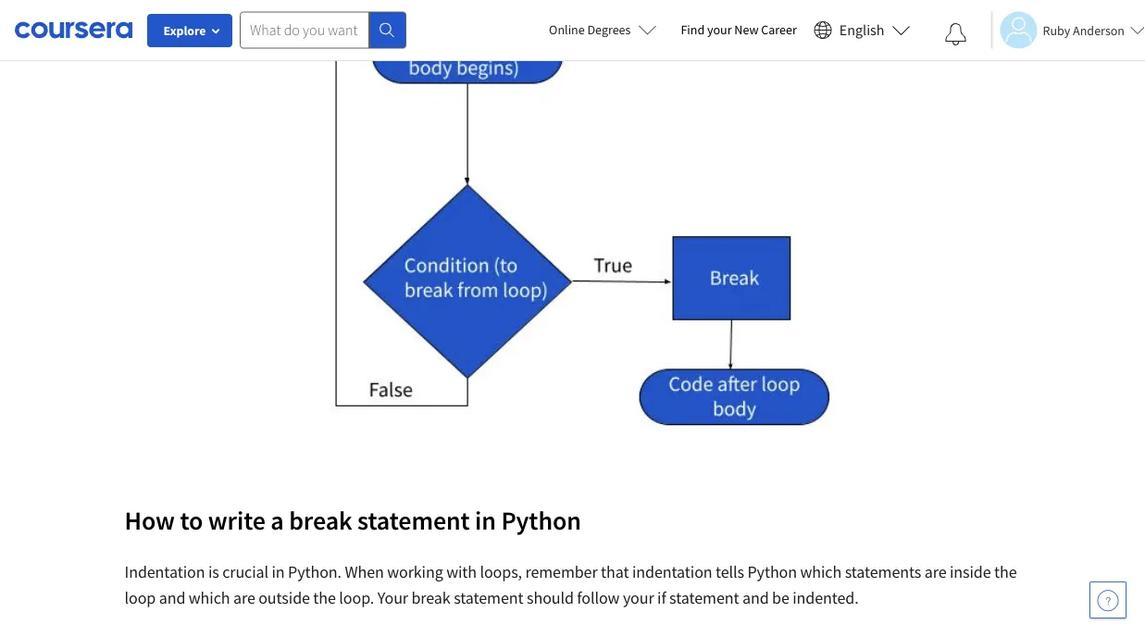 Task type: locate. For each thing, give the bounding box(es) containing it.
in up loops,
[[475, 504, 496, 536]]

statement
[[358, 504, 470, 536], [454, 587, 524, 608], [670, 587, 739, 608]]

and left be
[[743, 587, 769, 608]]

are
[[925, 561, 947, 582], [233, 587, 255, 608]]

online
[[549, 21, 585, 38]]

1 vertical spatial which
[[189, 587, 230, 608]]

1 vertical spatial in
[[272, 561, 285, 582]]

online degrees button
[[534, 9, 672, 50]]

1 horizontal spatial break
[[412, 587, 451, 608]]

the
[[995, 561, 1017, 582], [313, 587, 336, 608]]

break right a at bottom
[[289, 504, 352, 536]]

your inside "link"
[[708, 21, 732, 38]]

1 horizontal spatial and
[[743, 587, 769, 608]]

break down working
[[412, 587, 451, 608]]

in
[[475, 504, 496, 536], [272, 561, 285, 582]]

are down crucial
[[233, 587, 255, 608]]

1 horizontal spatial the
[[995, 561, 1017, 582]]

in up outside
[[272, 561, 285, 582]]

0 vertical spatial are
[[925, 561, 947, 582]]

1 vertical spatial python
[[748, 561, 797, 582]]

1 horizontal spatial which
[[801, 561, 842, 582]]

break inside indentation is crucial in python. when working with loops, remember that indentation tells python which statements are inside the loop and which are outside the loop. your break statement should follow your if statement and be indented.
[[412, 587, 451, 608]]

1 vertical spatial break
[[412, 587, 451, 608]]

should
[[527, 587, 574, 608]]

0 horizontal spatial are
[[233, 587, 255, 608]]

english
[[840, 21, 885, 39]]

indentation is crucial in python. when working with loops, remember that indentation tells python which statements are inside the loop and which are outside the loop. your break statement should follow your if statement and be indented.
[[125, 561, 1017, 608]]

how to write a break statement in python
[[125, 504, 581, 536]]

your left if
[[623, 587, 654, 608]]

how
[[125, 504, 175, 536]]

coursera image
[[15, 15, 132, 45]]

inside
[[950, 561, 992, 582]]

and down indentation
[[159, 587, 186, 608]]

ruby
[[1043, 22, 1071, 38]]

python
[[501, 504, 581, 536], [748, 561, 797, 582]]

0 horizontal spatial the
[[313, 587, 336, 608]]

are left inside
[[925, 561, 947, 582]]

new
[[735, 21, 759, 38]]

english button
[[806, 0, 918, 60]]

indentation
[[633, 561, 713, 582]]

0 vertical spatial break
[[289, 504, 352, 536]]

statement down loops,
[[454, 587, 524, 608]]

0 vertical spatial your
[[708, 21, 732, 38]]

tells
[[716, 561, 745, 582]]

career
[[762, 21, 797, 38]]

0 horizontal spatial your
[[623, 587, 654, 608]]

statements
[[845, 561, 922, 582]]

the down python.
[[313, 587, 336, 608]]

the right inside
[[995, 561, 1017, 582]]

1 vertical spatial your
[[623, 587, 654, 608]]

1 horizontal spatial your
[[708, 21, 732, 38]]

show notifications image
[[945, 23, 967, 45]]

find your new career link
[[672, 19, 806, 42]]

python up remember
[[501, 504, 581, 536]]

your
[[708, 21, 732, 38], [623, 587, 654, 608]]

0 vertical spatial in
[[475, 504, 496, 536]]

ruby anderson button
[[991, 12, 1146, 49]]

1 horizontal spatial in
[[475, 504, 496, 536]]

when
[[345, 561, 384, 582]]

break
[[289, 504, 352, 536], [412, 587, 451, 608]]

None search field
[[240, 12, 407, 49]]

1 vertical spatial the
[[313, 587, 336, 608]]

1 and from the left
[[159, 587, 186, 608]]

0 horizontal spatial python
[[501, 504, 581, 536]]

which
[[801, 561, 842, 582], [189, 587, 230, 608]]

0 horizontal spatial which
[[189, 587, 230, 608]]

0 horizontal spatial break
[[289, 504, 352, 536]]

python up be
[[748, 561, 797, 582]]

1 horizontal spatial python
[[748, 561, 797, 582]]

write
[[208, 504, 266, 536]]

outside
[[259, 587, 310, 608]]

which down is
[[189, 587, 230, 608]]

which up indented.
[[801, 561, 842, 582]]

is
[[208, 561, 219, 582]]

0 horizontal spatial in
[[272, 561, 285, 582]]

follow
[[577, 587, 620, 608]]

be
[[772, 587, 790, 608]]

0 horizontal spatial and
[[159, 587, 186, 608]]

your right find
[[708, 21, 732, 38]]

and
[[159, 587, 186, 608], [743, 587, 769, 608]]

loops,
[[480, 561, 522, 582]]

to
[[180, 504, 203, 536]]

2 and from the left
[[743, 587, 769, 608]]



Task type: vqa. For each thing, say whether or not it's contained in the screenshot.
the rightmost the
yes



Task type: describe. For each thing, give the bounding box(es) containing it.
find
[[681, 21, 705, 38]]

crucial
[[222, 561, 269, 582]]

your
[[378, 587, 408, 608]]

python inside indentation is crucial in python. when working with loops, remember that indentation tells python which statements are inside the loop and which are outside the loop. your break statement should follow your if statement and be indented.
[[748, 561, 797, 582]]

explore
[[163, 22, 206, 39]]

loop.
[[339, 587, 374, 608]]

with
[[447, 561, 477, 582]]

working
[[387, 561, 443, 582]]

1 horizontal spatial are
[[925, 561, 947, 582]]

What do you want to learn? text field
[[240, 12, 370, 49]]

0 vertical spatial the
[[995, 561, 1017, 582]]

indented.
[[793, 587, 859, 608]]

help center image
[[1097, 589, 1120, 611]]

explore button
[[147, 14, 232, 47]]

find your new career
[[681, 21, 797, 38]]

that
[[601, 561, 629, 582]]

statement up working
[[358, 504, 470, 536]]

python.
[[288, 561, 342, 582]]

loop
[[125, 587, 156, 608]]

a
[[271, 504, 284, 536]]

1 vertical spatial are
[[233, 587, 255, 608]]

online degrees
[[549, 21, 631, 38]]

anderson
[[1073, 22, 1125, 38]]

0 vertical spatial which
[[801, 561, 842, 582]]

python break image
[[125, 0, 1021, 458]]

degrees
[[588, 21, 631, 38]]

ruby anderson
[[1043, 22, 1125, 38]]

remember
[[526, 561, 598, 582]]

in inside indentation is crucial in python. when working with loops, remember that indentation tells python which statements are inside the loop and which are outside the loop. your break statement should follow your if statement and be indented.
[[272, 561, 285, 582]]

statement down tells
[[670, 587, 739, 608]]

your inside indentation is crucial in python. when working with loops, remember that indentation tells python which statements are inside the loop and which are outside the loop. your break statement should follow your if statement and be indented.
[[623, 587, 654, 608]]

if
[[658, 587, 666, 608]]

0 vertical spatial python
[[501, 504, 581, 536]]

how to write a break statement in python link
[[125, 504, 581, 536]]

indentation
[[125, 561, 205, 582]]



